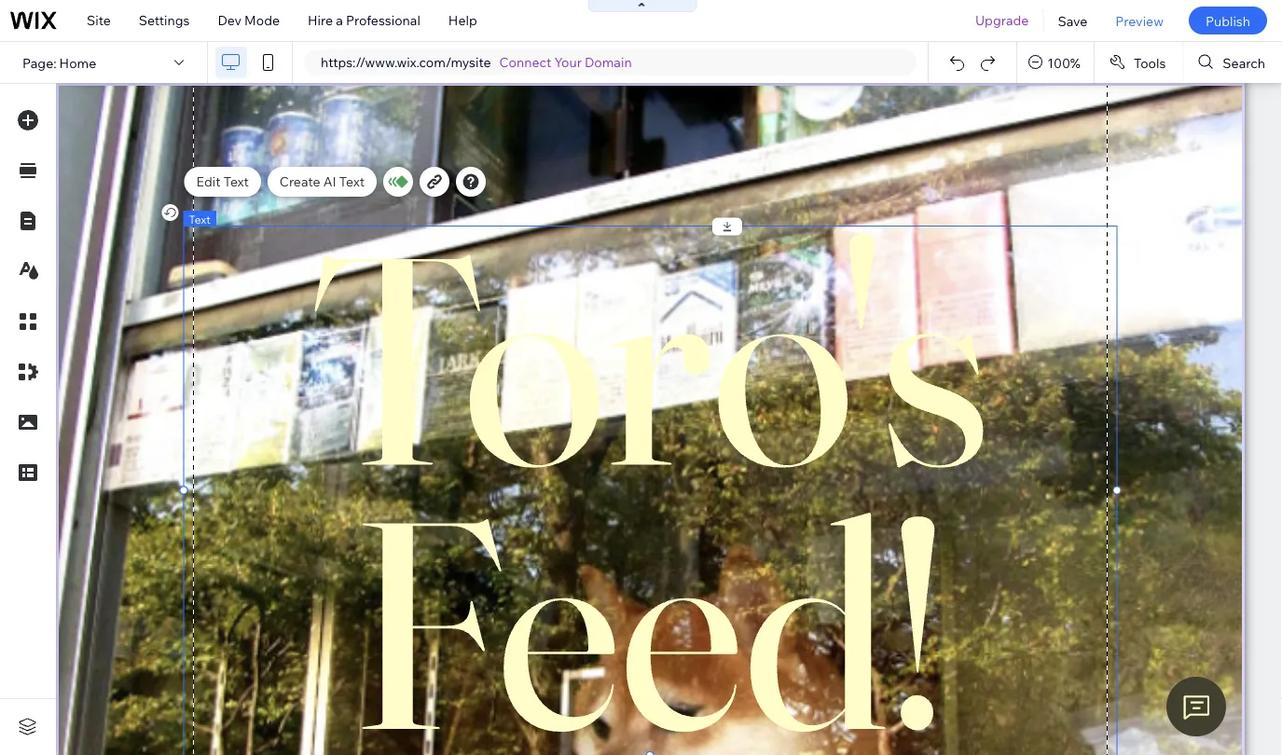 Task type: locate. For each thing, give the bounding box(es) containing it.
search button
[[1184, 42, 1282, 83]]

100%
[[1048, 54, 1081, 71]]

home
[[59, 54, 96, 71]]

0 horizontal spatial text
[[189, 212, 211, 226]]

dev mode
[[218, 12, 280, 28]]

domain
[[585, 54, 632, 70]]

text right ai
[[339, 173, 365, 190]]

create
[[280, 173, 320, 190]]

text
[[224, 173, 249, 190], [339, 173, 365, 190], [189, 212, 211, 226]]

save
[[1058, 12, 1088, 29]]

preview
[[1116, 12, 1164, 29]]

preview button
[[1102, 0, 1178, 41]]

publish
[[1206, 12, 1251, 29]]

1 horizontal spatial text
[[224, 173, 249, 190]]

create ai text
[[280, 173, 365, 190]]

https://www.wix.com/mysite connect your domain
[[321, 54, 632, 70]]

help
[[448, 12, 477, 28]]

save button
[[1044, 0, 1102, 41]]

settings
[[139, 12, 190, 28]]

text down the edit
[[189, 212, 211, 226]]

a
[[336, 12, 343, 28]]

tools
[[1134, 54, 1166, 71]]

your
[[554, 54, 582, 70]]

ai
[[323, 173, 336, 190]]

https://www.wix.com/mysite
[[321, 54, 491, 70]]

text right the edit
[[224, 173, 249, 190]]

upgrade
[[976, 12, 1029, 28]]



Task type: describe. For each thing, give the bounding box(es) containing it.
edit text
[[196, 173, 249, 190]]

hire a professional
[[308, 12, 421, 28]]

mode
[[244, 12, 280, 28]]

2 horizontal spatial text
[[339, 173, 365, 190]]

100% button
[[1018, 42, 1094, 83]]

dev
[[218, 12, 242, 28]]

search
[[1223, 54, 1266, 71]]

site
[[87, 12, 111, 28]]

edit
[[196, 173, 221, 190]]

connect
[[499, 54, 552, 70]]

hire
[[308, 12, 333, 28]]

publish button
[[1189, 7, 1268, 35]]

tools button
[[1095, 42, 1183, 83]]

professional
[[346, 12, 421, 28]]



Task type: vqa. For each thing, say whether or not it's contained in the screenshot.
Site
yes



